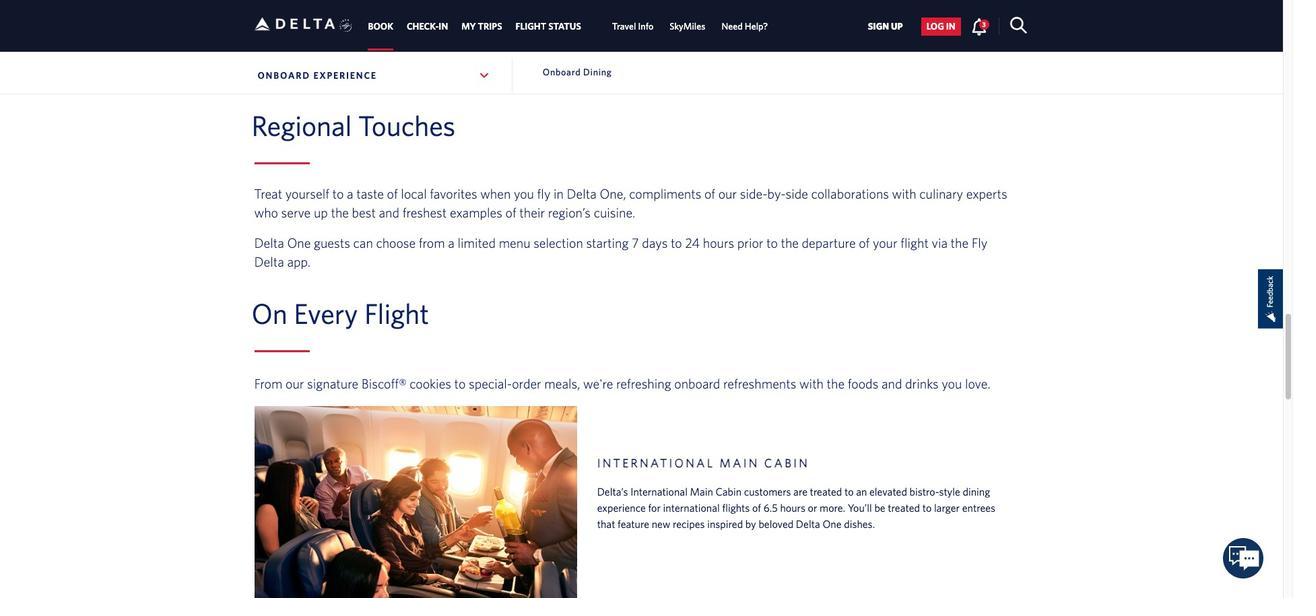 Task type: describe. For each thing, give the bounding box(es) containing it.
trips
[[478, 21, 502, 32]]

need help?
[[722, 21, 768, 32]]

customers
[[744, 485, 791, 497]]

fly
[[537, 186, 551, 201]]

of inside delta one guests can choose from a limited menu selection starting 7 days to 24 hours prior to the departure of your flight via the fly delta app.
[[859, 235, 870, 251]]

one,
[[600, 186, 626, 201]]

from
[[419, 235, 445, 251]]

touches
[[358, 109, 455, 141]]

foods
[[848, 376, 878, 392]]

need
[[722, 21, 743, 32]]

hours inside delta's international main cabin customers are treated to an elevated bistro-style dining experience for international flights of 6.5 hours or more. you'll be treated to larger entrees that feature new recipes inspired by beloved delta one dishes.
[[780, 501, 805, 514]]

best
[[352, 205, 376, 220]]

dishes.
[[844, 518, 875, 530]]

are
[[793, 485, 808, 497]]

every
[[294, 297, 358, 329]]

days
[[642, 235, 668, 251]]

skyteam image
[[339, 5, 352, 47]]

experience
[[314, 70, 377, 81]]

departure
[[802, 235, 856, 251]]

in inside 'treat yourself to a taste of local favorites when you fly in delta one, compliments of our side-by-side collaborations with culinary experts who serve up the best and freshest examples of their region's cuisine.'
[[554, 186, 564, 201]]

by-
[[768, 186, 786, 201]]

tab list containing book
[[361, 0, 776, 51]]

onboard
[[674, 376, 720, 392]]

need help? link
[[722, 14, 768, 39]]

compliments
[[629, 186, 701, 201]]

signature
[[307, 376, 358, 392]]

check-in link
[[407, 14, 448, 39]]

1 vertical spatial you
[[942, 376, 962, 392]]

travel
[[612, 21, 636, 32]]

skymiles link
[[670, 14, 705, 39]]

hours inside delta one guests can choose from a limited menu selection starting 7 days to 24 hours prior to the departure of your flight via the fly delta app.
[[703, 235, 734, 251]]

freshest
[[403, 205, 447, 220]]

travel info link
[[612, 14, 654, 39]]

0 horizontal spatial treated
[[810, 485, 842, 497]]

order
[[512, 376, 541, 392]]

1 vertical spatial treated
[[888, 501, 920, 514]]

flight status
[[516, 21, 581, 32]]

1 vertical spatial our
[[286, 376, 304, 392]]

region's
[[548, 205, 591, 220]]

refreshments
[[723, 376, 796, 392]]

on every flight
[[252, 297, 429, 329]]

an
[[856, 485, 867, 497]]

who
[[254, 205, 278, 220]]

1 horizontal spatial and
[[882, 376, 902, 392]]

treat
[[254, 186, 282, 201]]

the left departure
[[781, 235, 799, 251]]

side-
[[740, 186, 768, 201]]

to down 'bistro-'
[[922, 501, 932, 514]]

taste
[[356, 186, 384, 201]]

cuisine.
[[594, 205, 635, 220]]

skymiles
[[670, 21, 705, 32]]

feature
[[618, 518, 649, 530]]

bistro-
[[910, 485, 939, 497]]

onboard experience button
[[254, 59, 494, 92]]

in inside button
[[946, 21, 956, 32]]

a inside delta one guests can choose from a limited menu selection starting 7 days to 24 hours prior to the departure of your flight via the fly delta app.
[[448, 235, 455, 251]]

up
[[314, 205, 328, 220]]

cabin
[[764, 456, 810, 470]]

elevated
[[870, 485, 907, 497]]

be
[[874, 501, 885, 514]]

via
[[932, 235, 948, 251]]

their
[[519, 205, 545, 220]]

selection
[[534, 235, 583, 251]]

to left an
[[845, 485, 854, 497]]

delta air lines image
[[254, 3, 335, 45]]

24
[[685, 235, 700, 251]]

one inside delta one guests can choose from a limited menu selection starting 7 days to 24 hours prior to the departure of your flight via the fly delta app.
[[287, 235, 311, 251]]

international
[[663, 501, 720, 514]]

sign up link
[[863, 17, 908, 36]]

for
[[648, 501, 661, 514]]

collaborations
[[811, 186, 889, 201]]

experts
[[966, 186, 1007, 201]]

delta left app. on the left top of page
[[254, 254, 284, 269]]

in
[[439, 21, 448, 32]]

international
[[597, 456, 715, 470]]

with inside 'treat yourself to a taste of local favorites when you fly in delta one, compliments of our side-by-side collaborations with culinary experts who serve up the best and freshest examples of their region's cuisine.'
[[892, 186, 916, 201]]

onboard for onboard experience
[[258, 70, 310, 81]]

that
[[597, 518, 615, 530]]

flights
[[722, 501, 750, 514]]

flight
[[516, 21, 546, 32]]

serve
[[281, 205, 311, 220]]

you'll
[[848, 501, 872, 514]]

my
[[462, 21, 476, 32]]

to left 24
[[671, 235, 682, 251]]

our inside 'treat yourself to a taste of local favorites when you fly in delta one, compliments of our side-by-side collaborations with culinary experts who serve up the best and freshest examples of their region's cuisine.'
[[718, 186, 737, 201]]

beloved
[[759, 518, 794, 530]]

status
[[548, 21, 581, 32]]

we're
[[583, 376, 613, 392]]

onboard experience
[[258, 70, 377, 81]]

log
[[927, 21, 944, 32]]

to right cookies on the left bottom
[[454, 376, 466, 392]]

international
[[630, 485, 688, 497]]

message us image
[[1223, 538, 1264, 579]]

meals,
[[544, 376, 580, 392]]



Task type: locate. For each thing, give the bounding box(es) containing it.
regional touches
[[252, 109, 455, 141]]

travel info
[[612, 21, 654, 32]]

delta's international main cabin customers are treated to an elevated bistro-style dining experience for international flights of 6.5 hours or more. you'll be treated to larger entrees that feature new recipes inspired by beloved delta one dishes.
[[597, 485, 996, 530]]

with left culinary
[[892, 186, 916, 201]]

favorites
[[430, 186, 477, 201]]

1 horizontal spatial treated
[[888, 501, 920, 514]]

one
[[287, 235, 311, 251], [823, 518, 842, 530]]

0 horizontal spatial with
[[799, 376, 824, 392]]

1 vertical spatial in
[[554, 186, 564, 201]]

treated up more. on the bottom right
[[810, 485, 842, 497]]

1 horizontal spatial in
[[946, 21, 956, 32]]

0 horizontal spatial and
[[379, 205, 399, 220]]

love.
[[965, 376, 991, 392]]

you left fly
[[514, 186, 534, 201]]

of left "your"
[[859, 235, 870, 251]]

0 horizontal spatial our
[[286, 376, 304, 392]]

log in button
[[921, 17, 961, 36]]

1 horizontal spatial you
[[942, 376, 962, 392]]

or
[[808, 501, 817, 514]]

delta down who
[[254, 235, 284, 251]]

guests
[[314, 235, 350, 251]]

in right "log"
[[946, 21, 956, 32]]

0 vertical spatial with
[[892, 186, 916, 201]]

0 vertical spatial and
[[379, 205, 399, 220]]

of left side-
[[704, 186, 715, 201]]

1 horizontal spatial one
[[823, 518, 842, 530]]

and
[[379, 205, 399, 220], [882, 376, 902, 392]]

0 vertical spatial you
[[514, 186, 534, 201]]

to right prior
[[766, 235, 778, 251]]

the right up
[[331, 205, 349, 220]]

3 link
[[971, 17, 989, 35]]

of left local
[[387, 186, 398, 201]]

onboard down delta air lines image
[[258, 70, 310, 81]]

dining
[[963, 485, 990, 497]]

your
[[873, 235, 898, 251]]

limited
[[458, 235, 496, 251]]

flight
[[364, 297, 429, 329]]

of left their
[[506, 205, 516, 220]]

to inside 'treat yourself to a taste of local favorites when you fly in delta one, compliments of our side-by-side collaborations with culinary experts who serve up the best and freshest examples of their region's cuisine.'
[[332, 186, 344, 201]]

flight
[[901, 235, 929, 251]]

main
[[720, 456, 759, 470]]

onboard left dining
[[543, 67, 581, 77]]

when
[[480, 186, 511, 201]]

delta inside 'treat yourself to a taste of local favorites when you fly in delta one, compliments of our side-by-side collaborations with culinary experts who serve up the best and freshest examples of their region's cuisine.'
[[567, 186, 597, 201]]

book link
[[368, 14, 393, 39]]

a right from at the left of the page
[[448, 235, 455, 251]]

tab list
[[361, 0, 776, 51]]

0 vertical spatial a
[[347, 186, 353, 201]]

local
[[401, 186, 427, 201]]

the inside 'treat yourself to a taste of local favorites when you fly in delta one, compliments of our side-by-side collaborations with culinary experts who serve up the best and freshest examples of their region's cuisine.'
[[331, 205, 349, 220]]

sign up
[[868, 21, 903, 32]]

treated
[[810, 485, 842, 497], [888, 501, 920, 514]]

0 horizontal spatial a
[[347, 186, 353, 201]]

1 vertical spatial a
[[448, 235, 455, 251]]

treated down elevated
[[888, 501, 920, 514]]

dining
[[583, 67, 612, 77]]

more.
[[820, 501, 845, 514]]

flight status link
[[516, 14, 581, 39]]

a
[[347, 186, 353, 201], [448, 235, 455, 251]]

my trips
[[462, 21, 502, 32]]

1 horizontal spatial a
[[448, 235, 455, 251]]

in right fly
[[554, 186, 564, 201]]

treat yourself to a taste of local favorites when you fly in delta one, compliments of our side-by-side collaborations with culinary experts who serve up the best and freshest examples of their region's cuisine.
[[254, 186, 1007, 220]]

log in
[[927, 21, 956, 32]]

main
[[690, 485, 713, 497]]

you inside 'treat yourself to a taste of local favorites when you fly in delta one, compliments of our side-by-side collaborations with culinary experts who serve up the best and freshest examples of their region's cuisine.'
[[514, 186, 534, 201]]

hours down are
[[780, 501, 805, 514]]

this link opens another site in a new window that may not follow the same accessibility policies as delta air lines. image
[[706, 0, 716, 4]]

and inside 'treat yourself to a taste of local favorites when you fly in delta one, compliments of our side-by-side collaborations with culinary experts who serve up the best and freshest examples of their region's cuisine.'
[[379, 205, 399, 220]]

starting
[[586, 235, 629, 251]]

on
[[252, 297, 287, 329]]

0 horizontal spatial onboard
[[258, 70, 310, 81]]

one down more. on the bottom right
[[823, 518, 842, 530]]

new
[[652, 518, 670, 530]]

can
[[353, 235, 373, 251]]

6.5
[[764, 501, 778, 514]]

0 horizontal spatial in
[[554, 186, 564, 201]]

examples
[[450, 205, 502, 220]]

our
[[718, 186, 737, 201], [286, 376, 304, 392]]

with left "foods"
[[799, 376, 824, 392]]

1 vertical spatial with
[[799, 376, 824, 392]]

the left fly
[[951, 235, 969, 251]]

of left 6.5
[[752, 501, 761, 514]]

delta up region's
[[567, 186, 597, 201]]

check-
[[407, 21, 439, 32]]

and right best
[[379, 205, 399, 220]]

the left "foods"
[[827, 376, 845, 392]]

sign
[[868, 21, 889, 32]]

delta one guests can choose from a limited menu selection starting 7 days to 24 hours prior to the departure of your flight via the fly delta app.
[[254, 235, 988, 269]]

entrees
[[962, 501, 996, 514]]

onboard
[[543, 67, 581, 77], [258, 70, 310, 81]]

prior
[[737, 235, 763, 251]]

0 vertical spatial our
[[718, 186, 737, 201]]

one inside delta's international main cabin customers are treated to an elevated bistro-style dining experience for international flights of 6.5 hours or more. you'll be treated to larger entrees that feature new recipes inspired by beloved delta one dishes.
[[823, 518, 842, 530]]

delta inside delta's international main cabin customers are treated to an elevated bistro-style dining experience for international flights of 6.5 hours or more. you'll be treated to larger entrees that feature new recipes inspired by beloved delta one dishes.
[[796, 518, 820, 530]]

7
[[632, 235, 639, 251]]

menu
[[499, 235, 530, 251]]

0 horizontal spatial hours
[[703, 235, 734, 251]]

our left side-
[[718, 186, 737, 201]]

hours right 24
[[703, 235, 734, 251]]

experience
[[597, 501, 646, 514]]

1 vertical spatial and
[[882, 376, 902, 392]]

0 vertical spatial treated
[[810, 485, 842, 497]]

0 vertical spatial hours
[[703, 235, 734, 251]]

choose
[[376, 235, 416, 251]]

app.
[[287, 254, 311, 269]]

international main cabin
[[597, 456, 810, 470]]

delta's
[[597, 485, 628, 497]]

of inside delta's international main cabin customers are treated to an elevated bistro-style dining experience for international flights of 6.5 hours or more. you'll be treated to larger entrees that feature new recipes inspired by beloved delta one dishes.
[[752, 501, 761, 514]]

1 vertical spatial one
[[823, 518, 842, 530]]

delta down the or
[[796, 518, 820, 530]]

one up app. on the left top of page
[[287, 235, 311, 251]]

a left taste
[[347, 186, 353, 201]]

you left 'love.'
[[942, 376, 962, 392]]

fly
[[972, 235, 988, 251]]

1 horizontal spatial hours
[[780, 501, 805, 514]]

hours
[[703, 235, 734, 251], [780, 501, 805, 514]]

1 horizontal spatial onboard
[[543, 67, 581, 77]]

and right "foods"
[[882, 376, 902, 392]]

up
[[891, 21, 903, 32]]

our right from
[[286, 376, 304, 392]]

1 vertical spatial hours
[[780, 501, 805, 514]]

1 horizontal spatial our
[[718, 186, 737, 201]]

onboard for onboard dining
[[543, 67, 581, 77]]

onboard inside dropdown button
[[258, 70, 310, 81]]

larger
[[934, 501, 960, 514]]

with
[[892, 186, 916, 201], [799, 376, 824, 392]]

refreshing
[[616, 376, 671, 392]]

help?
[[745, 21, 768, 32]]

culinary
[[919, 186, 963, 201]]

to right yourself
[[332, 186, 344, 201]]

to
[[332, 186, 344, 201], [671, 235, 682, 251], [766, 235, 778, 251], [454, 376, 466, 392], [845, 485, 854, 497], [922, 501, 932, 514]]

drinks
[[905, 376, 939, 392]]

a inside 'treat yourself to a taste of local favorites when you fly in delta one, compliments of our side-by-side collaborations with culinary experts who serve up the best and freshest examples of their region's cuisine.'
[[347, 186, 353, 201]]

0 horizontal spatial you
[[514, 186, 534, 201]]

you
[[514, 186, 534, 201], [942, 376, 962, 392]]

0 vertical spatial one
[[287, 235, 311, 251]]

special-
[[469, 376, 512, 392]]

book
[[368, 21, 393, 32]]

style
[[939, 485, 960, 497]]

recipes
[[673, 518, 705, 530]]

3
[[982, 20, 986, 28]]

0 horizontal spatial one
[[287, 235, 311, 251]]

from our signature biscoff® cookies to special-order meals, we're refreshing onboard refreshments with the foods and drinks you love.
[[254, 376, 991, 392]]

0 vertical spatial in
[[946, 21, 956, 32]]

1 horizontal spatial with
[[892, 186, 916, 201]]



Task type: vqa. For each thing, say whether or not it's contained in the screenshot.
is in "Can I request a refund if there is a significant delay, cancellation or schedule change by Delta?"
no



